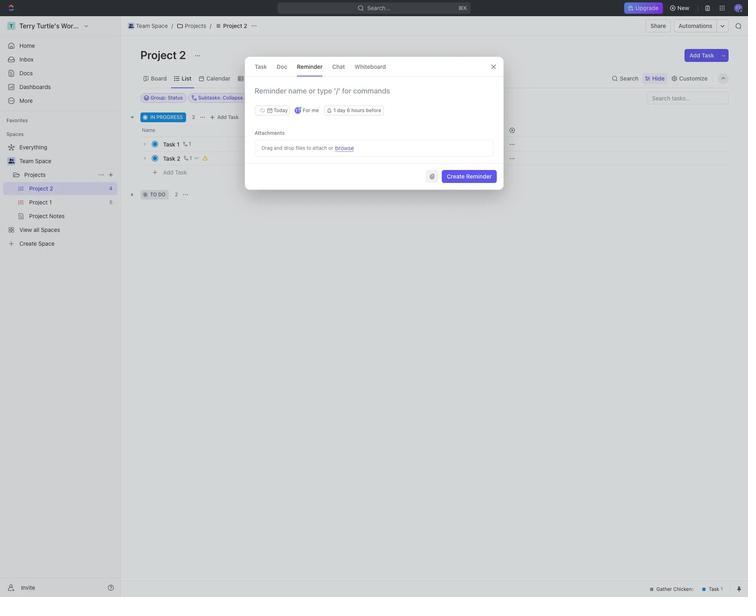 Task type: locate. For each thing, give the bounding box(es) containing it.
0 horizontal spatial add task
[[163, 169, 187, 176]]

team right user group icon
[[136, 22, 150, 29]]

2 horizontal spatial add
[[690, 52, 701, 59]]

0 vertical spatial space
[[152, 22, 168, 29]]

1 button right task 1
[[181, 140, 193, 148]]

to right files
[[307, 145, 312, 151]]

new
[[678, 4, 690, 11]]

user group image
[[129, 24, 134, 28]]

in
[[150, 114, 155, 120]]

project 2
[[223, 22, 247, 29], [141, 48, 189, 62]]

0 horizontal spatial team space
[[19, 158, 51, 164]]

spaces
[[6, 131, 24, 137]]

me
[[312, 107, 319, 113]]

tree containing team space
[[3, 141, 117, 250]]

1 horizontal spatial projects
[[185, 22, 206, 29]]

1 horizontal spatial team space link
[[126, 21, 170, 31]]

1 horizontal spatial add
[[218, 114, 227, 120]]

add task button up customize
[[685, 49, 720, 62]]

space
[[152, 22, 168, 29], [35, 158, 51, 164]]

reminder button
[[297, 57, 323, 76]]

browse
[[335, 144, 354, 151]]

add down the calendar link
[[218, 114, 227, 120]]

tree inside sidebar navigation
[[3, 141, 117, 250]]

reminder right create
[[467, 173, 492, 180]]

1 vertical spatial team
[[19, 158, 34, 164]]

task up customize
[[702, 52, 715, 59]]

0 vertical spatial reminder
[[297, 63, 323, 70]]

project
[[223, 22, 242, 29], [141, 48, 177, 62]]

0 horizontal spatial add task button
[[160, 168, 190, 177]]

team inside sidebar navigation
[[19, 158, 34, 164]]

gantt
[[275, 75, 290, 82]]

1 vertical spatial reminder
[[467, 173, 492, 180]]

add task up customize
[[690, 52, 715, 59]]

create reminder
[[447, 173, 492, 180]]

projects link
[[175, 21, 208, 31], [24, 168, 95, 181]]

1 horizontal spatial space
[[152, 22, 168, 29]]

0 vertical spatial add task button
[[685, 49, 720, 62]]

1 vertical spatial space
[[35, 158, 51, 164]]

space inside sidebar navigation
[[35, 158, 51, 164]]

1 vertical spatial to
[[150, 192, 157, 198]]

0 vertical spatial 1 button
[[181, 140, 193, 148]]

0 vertical spatial add
[[690, 52, 701, 59]]

0 horizontal spatial team space link
[[19, 155, 116, 168]]

list
[[182, 75, 192, 82]]

task down task 2
[[175, 169, 187, 176]]

add task button down task 2
[[160, 168, 190, 177]]

invite
[[21, 584, 35, 591]]

add task
[[690, 52, 715, 59], [218, 114, 239, 120], [163, 169, 187, 176]]

to left do
[[150, 192, 157, 198]]

customize
[[680, 75, 708, 82]]

0 horizontal spatial reminder
[[297, 63, 323, 70]]

2 / from the left
[[210, 22, 212, 29]]

tree
[[3, 141, 117, 250]]

2 vertical spatial add
[[163, 169, 174, 176]]

to
[[307, 145, 312, 151], [150, 192, 157, 198]]

chat
[[333, 63, 345, 70]]

add down task 2
[[163, 169, 174, 176]]

search
[[620, 75, 639, 82]]

0 horizontal spatial projects link
[[24, 168, 95, 181]]

1
[[334, 107, 336, 113], [177, 141, 180, 148], [189, 141, 191, 147], [190, 155, 192, 161]]

space right user group icon
[[152, 22, 168, 29]]

1 horizontal spatial add task
[[218, 114, 239, 120]]

Reminder na﻿me or type '/' for commands text field
[[245, 86, 504, 106]]

⌘k
[[459, 4, 468, 11]]

1 vertical spatial add task
[[218, 114, 239, 120]]

drop
[[284, 145, 295, 151]]

projects
[[185, 22, 206, 29], [24, 171, 46, 178]]

0 vertical spatial add task
[[690, 52, 715, 59]]

0 horizontal spatial projects
[[24, 171, 46, 178]]

task up table
[[255, 63, 267, 70]]

team space
[[136, 22, 168, 29], [19, 158, 51, 164]]

automations button
[[675, 20, 717, 32]]

projects link inside sidebar navigation
[[24, 168, 95, 181]]

2 horizontal spatial add task button
[[685, 49, 720, 62]]

team
[[136, 22, 150, 29], [19, 158, 34, 164]]

0 horizontal spatial /
[[172, 22, 173, 29]]

do
[[158, 192, 166, 198]]

1 horizontal spatial to
[[307, 145, 312, 151]]

dashboards
[[19, 83, 51, 90]]

chat button
[[333, 57, 345, 76]]

1 horizontal spatial reminder
[[467, 173, 492, 180]]

team space link
[[126, 21, 170, 31], [19, 155, 116, 168]]

0 horizontal spatial team
[[19, 158, 34, 164]]

1 horizontal spatial add task button
[[208, 113, 242, 122]]

1 horizontal spatial /
[[210, 22, 212, 29]]

1 / from the left
[[172, 22, 173, 29]]

1 horizontal spatial project 2
[[223, 22, 247, 29]]

task
[[702, 52, 715, 59], [255, 63, 267, 70], [228, 114, 239, 120], [163, 141, 176, 148], [163, 155, 176, 162], [175, 169, 187, 176]]

search button
[[610, 73, 642, 84]]

add task down task 2
[[163, 169, 187, 176]]

0 vertical spatial team space
[[136, 22, 168, 29]]

team space right user group icon
[[136, 22, 168, 29]]

2
[[244, 22, 247, 29], [179, 48, 186, 62], [192, 114, 195, 120], [177, 155, 180, 162], [175, 192, 178, 198]]

0 vertical spatial project 2
[[223, 22, 247, 29]]

1 vertical spatial team space
[[19, 158, 51, 164]]

to inside drag and drop files to attach or browse
[[307, 145, 312, 151]]

inbox
[[19, 56, 34, 63]]

add
[[690, 52, 701, 59], [218, 114, 227, 120], [163, 169, 174, 176]]

1 vertical spatial projects
[[24, 171, 46, 178]]

0 horizontal spatial project
[[141, 48, 177, 62]]

reminder right doc
[[297, 63, 323, 70]]

reminder
[[297, 63, 323, 70], [467, 173, 492, 180]]

team right user group image
[[19, 158, 34, 164]]

dialog
[[245, 57, 504, 190]]

table link
[[244, 73, 260, 84]]

inbox link
[[3, 53, 117, 66]]

space right user group image
[[35, 158, 51, 164]]

1 horizontal spatial projects link
[[175, 21, 208, 31]]

2 vertical spatial add task
[[163, 169, 187, 176]]

in progress
[[150, 114, 183, 120]]

1 horizontal spatial team
[[136, 22, 150, 29]]

team space right user group image
[[19, 158, 51, 164]]

0 horizontal spatial space
[[35, 158, 51, 164]]

add task button
[[685, 49, 720, 62], [208, 113, 242, 122], [160, 168, 190, 177]]

home
[[19, 42, 35, 49]]

sidebar navigation
[[0, 16, 121, 597]]

home link
[[3, 39, 117, 52]]

attachments
[[255, 130, 285, 136]]

project 2 inside project 2 link
[[223, 22, 247, 29]]

add for 'add task' button to the top
[[690, 52, 701, 59]]

0 vertical spatial to
[[307, 145, 312, 151]]

user group image
[[8, 159, 14, 164]]

6
[[347, 107, 350, 113]]

0 vertical spatial team
[[136, 22, 150, 29]]

share button
[[646, 19, 672, 32]]

whiteboard button
[[355, 57, 386, 76]]

add up customize
[[690, 52, 701, 59]]

1 vertical spatial project 2
[[141, 48, 189, 62]]

/
[[172, 22, 173, 29], [210, 22, 212, 29]]

add task down the calendar
[[218, 114, 239, 120]]

add task button down the calendar link
[[208, 113, 242, 122]]

dashboards link
[[3, 81, 117, 94]]

project 2 link
[[213, 21, 249, 31]]

table
[[246, 75, 260, 82]]

1 button
[[181, 140, 193, 148], [182, 154, 193, 162]]

1 vertical spatial 1 button
[[182, 154, 193, 162]]

1 horizontal spatial project
[[223, 22, 242, 29]]

1 day 6 hours before
[[334, 107, 382, 113]]

docs link
[[3, 67, 117, 80]]

1 left day
[[334, 107, 336, 113]]

1 button for 1
[[181, 140, 193, 148]]

0 horizontal spatial add
[[163, 169, 174, 176]]

new button
[[667, 2, 695, 15]]

1 button right task 2
[[182, 154, 193, 162]]

1 vertical spatial projects link
[[24, 168, 95, 181]]



Task type: vqa. For each thing, say whether or not it's contained in the screenshot.
the left Projects
yes



Task type: describe. For each thing, give the bounding box(es) containing it.
list link
[[180, 73, 192, 84]]

today
[[274, 107, 288, 113]]

dialog containing task
[[245, 57, 504, 190]]

customize button
[[669, 73, 711, 84]]

share
[[651, 22, 667, 29]]

assignees
[[337, 95, 361, 101]]

for
[[303, 107, 311, 113]]

calendar
[[207, 75, 231, 82]]

0 horizontal spatial to
[[150, 192, 157, 198]]

1 right task 1
[[189, 141, 191, 147]]

task 2
[[163, 155, 180, 162]]

1 right task 2
[[190, 155, 192, 161]]

doc button
[[277, 57, 288, 76]]

day
[[337, 107, 346, 113]]

task down task 1
[[163, 155, 176, 162]]

docs
[[19, 70, 33, 77]]

board link
[[149, 73, 167, 84]]

drag
[[262, 145, 273, 151]]

1 vertical spatial team space link
[[19, 155, 116, 168]]

doc
[[277, 63, 288, 70]]

2 vertical spatial add task button
[[160, 168, 190, 177]]

assignees button
[[327, 93, 365, 103]]

tt
[[295, 108, 301, 113]]

task 1
[[163, 141, 180, 148]]

for me
[[303, 107, 319, 113]]

hours
[[352, 107, 365, 113]]

today button
[[255, 106, 290, 115]]

1 inside dropdown button
[[334, 107, 336, 113]]

task button
[[255, 57, 267, 76]]

gantt link
[[273, 73, 290, 84]]

0 horizontal spatial project 2
[[141, 48, 189, 62]]

create
[[447, 173, 465, 180]]

1 day 6 hours before button
[[325, 106, 384, 115]]

0 vertical spatial team space link
[[126, 21, 170, 31]]

board
[[151, 75, 167, 82]]

calendar link
[[205, 73, 231, 84]]

and
[[274, 145, 283, 151]]

1 vertical spatial project
[[141, 48, 177, 62]]

create reminder button
[[442, 170, 497, 183]]

whiteboard
[[355, 63, 386, 70]]

drag and drop files to attach or browse
[[262, 144, 354, 151]]

search...
[[368, 4, 391, 11]]

before
[[366, 107, 382, 113]]

task up task 2
[[163, 141, 176, 148]]

to do
[[150, 192, 166, 198]]

0 vertical spatial project
[[223, 22, 242, 29]]

0 vertical spatial projects link
[[175, 21, 208, 31]]

upgrade link
[[625, 2, 664, 14]]

favorites button
[[3, 116, 31, 126]]

1 vertical spatial add
[[218, 114, 227, 120]]

1 vertical spatial add task button
[[208, 113, 242, 122]]

or
[[329, 145, 333, 151]]

1 horizontal spatial team space
[[136, 22, 168, 29]]

progress
[[157, 114, 183, 120]]

projects inside tree
[[24, 171, 46, 178]]

files
[[296, 145, 306, 151]]

hide button
[[643, 73, 668, 84]]

1 up task 2
[[177, 141, 180, 148]]

add for bottommost 'add task' button
[[163, 169, 174, 176]]

favorites
[[6, 117, 28, 124]]

1 button for 2
[[182, 154, 193, 162]]

team space inside sidebar navigation
[[19, 158, 51, 164]]

upgrade
[[636, 4, 660, 11]]

automations
[[679, 22, 713, 29]]

0 vertical spatial projects
[[185, 22, 206, 29]]

reminder inside create reminder button
[[467, 173, 492, 180]]

Search tasks... text field
[[648, 92, 729, 104]]

hide
[[653, 75, 665, 82]]

attach
[[313, 145, 327, 151]]

2 horizontal spatial add task
[[690, 52, 715, 59]]

task left the today dropdown button
[[228, 114, 239, 120]]



